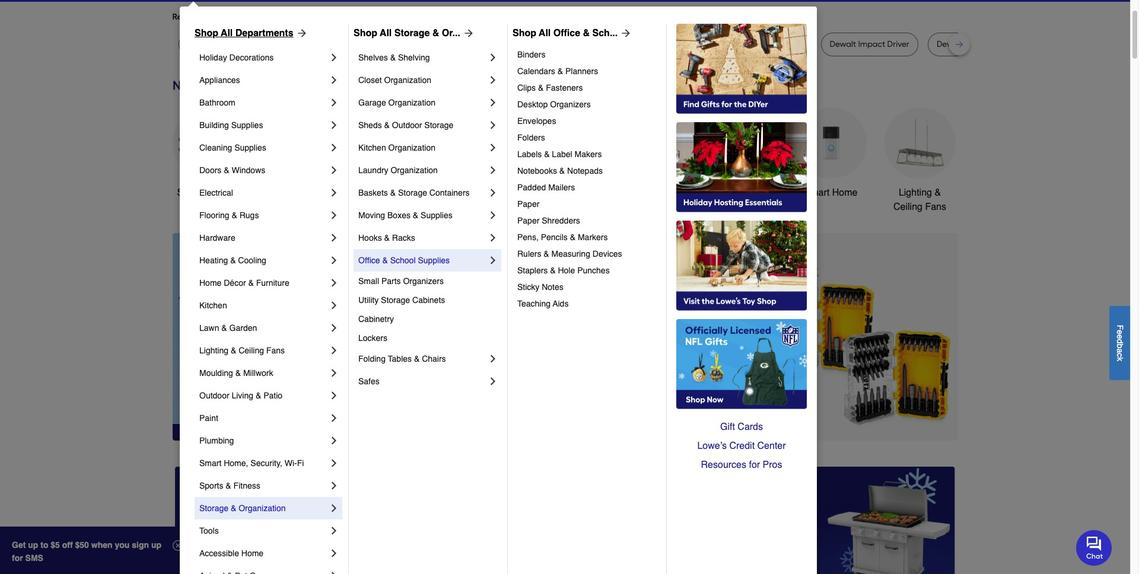 Task type: vqa. For each thing, say whether or not it's contained in the screenshot.
the All for Storage
yes



Task type: locate. For each thing, give the bounding box(es) containing it.
7 dewalt from the left
[[937, 39, 963, 49]]

racks
[[392, 233, 415, 243]]

0 vertical spatial smart
[[804, 187, 830, 198]]

arrow right image inside 'shop all departments' link
[[293, 27, 308, 39]]

0 horizontal spatial impact
[[473, 39, 500, 49]]

bit for dewalt drill bit set
[[981, 39, 991, 49]]

storage inside baskets & storage containers link
[[398, 188, 427, 198]]

0 horizontal spatial ceiling
[[239, 346, 264, 355]]

furniture
[[256, 278, 289, 288]]

0 horizontal spatial for
[[12, 554, 23, 563]]

up left to at the bottom of the page
[[28, 541, 38, 550]]

appliances link
[[199, 69, 328, 91]]

shop inside 'shop all departments' link
[[195, 28, 218, 39]]

kitchen for kitchen organization
[[358, 143, 386, 152]]

1 horizontal spatial kitchen
[[358, 143, 386, 152]]

paper up 'pens,'
[[517, 216, 540, 225]]

paper for paper
[[517, 199, 540, 209]]

smart home, security, wi-fi link
[[199, 452, 328, 475]]

1 horizontal spatial office
[[553, 28, 580, 39]]

labels & label makers
[[517, 150, 602, 159]]

1 horizontal spatial for
[[268, 12, 279, 22]]

2 vertical spatial for
[[12, 554, 23, 563]]

dewalt bit set
[[393, 39, 446, 49]]

visit the lowe's toy shop. image
[[676, 221, 807, 311]]

& inside lawn & garden link
[[222, 323, 227, 333]]

pens,
[[517, 233, 539, 242]]

deals
[[215, 187, 239, 198]]

small parts organizers link
[[358, 272, 499, 291]]

mailers
[[548, 183, 575, 192]]

2 horizontal spatial home
[[832, 187, 858, 198]]

decorations down the christmas
[[450, 202, 500, 212]]

kitchen organization link
[[358, 136, 487, 159]]

chevron right image for kitchen
[[328, 300, 340, 311]]

4 bit from the left
[[981, 39, 991, 49]]

0 horizontal spatial driver
[[502, 39, 524, 49]]

living
[[232, 391, 253, 400]]

1 vertical spatial ceiling
[[239, 346, 264, 355]]

2 horizontal spatial outdoor
[[619, 187, 653, 198]]

supplies up windows at the left top of page
[[234, 143, 266, 152]]

home for accessible home
[[241, 549, 264, 558]]

1 vertical spatial smart
[[199, 459, 222, 468]]

1 vertical spatial home
[[199, 278, 222, 288]]

tools up accessible
[[199, 526, 219, 536]]

0 horizontal spatial organizers
[[403, 276, 444, 286]]

0 vertical spatial lighting & ceiling fans
[[894, 187, 946, 212]]

teaching aids
[[517, 299, 569, 309]]

chevron right image for holiday decorations
[[328, 52, 340, 63]]

2 horizontal spatial shop
[[513, 28, 536, 39]]

electrical
[[199, 188, 233, 198]]

chevron right image for lighting & ceiling fans
[[328, 345, 340, 357]]

shop for shop all departments
[[195, 28, 218, 39]]

all for deals
[[202, 187, 212, 198]]

fi
[[297, 459, 304, 468]]

1 horizontal spatial driver
[[780, 39, 802, 49]]

0 vertical spatial paper
[[517, 199, 540, 209]]

impact for impact driver bit
[[473, 39, 500, 49]]

boxes
[[387, 211, 411, 220]]

0 horizontal spatial outdoor
[[199, 391, 229, 400]]

decorations
[[229, 53, 274, 62], [450, 202, 500, 212]]

2 drill from the left
[[710, 39, 724, 49]]

f e e d b a c k button
[[1110, 306, 1130, 380]]

arrow right image
[[618, 27, 632, 39], [936, 337, 948, 349]]

& inside moving boxes & supplies link
[[413, 211, 418, 220]]

kitchen organization
[[358, 143, 435, 152]]

for
[[268, 12, 279, 22], [749, 460, 760, 471], [12, 554, 23, 563]]

all up binders
[[539, 28, 551, 39]]

5 dewalt from the left
[[681, 39, 708, 49]]

for inside heading
[[268, 12, 279, 22]]

arrow right image for shop all storage & or...
[[460, 27, 475, 39]]

small parts organizers
[[358, 276, 444, 286]]

2 up from the left
[[151, 541, 161, 550]]

all inside 'shop all departments' link
[[221, 28, 233, 39]]

0 horizontal spatial bathroom
[[199, 98, 235, 107]]

storage up kitchen organization link
[[424, 120, 453, 130]]

storage inside storage & organization link
[[199, 504, 228, 513]]

0 horizontal spatial up
[[28, 541, 38, 550]]

storage down sports
[[199, 504, 228, 513]]

1 horizontal spatial fans
[[925, 202, 946, 212]]

0 horizontal spatial smart
[[199, 459, 222, 468]]

chevron right image for sheds & outdoor storage
[[487, 119, 499, 131]]

dewalt for dewalt impact driver
[[830, 39, 856, 49]]

dewalt tool
[[241, 39, 285, 49]]

smart inside "link"
[[804, 187, 830, 198]]

1 impact from the left
[[473, 39, 500, 49]]

f
[[1115, 325, 1125, 330]]

2 vertical spatial outdoor
[[199, 391, 229, 400]]

& inside calendars & planners link
[[558, 66, 563, 76]]

supplies up small parts organizers link
[[418, 256, 450, 265]]

2 set from the left
[[993, 39, 1005, 49]]

pens, pencils & markers
[[517, 233, 608, 242]]

chevron right image
[[328, 52, 340, 63], [328, 74, 340, 86], [487, 74, 499, 86], [328, 97, 340, 109], [328, 142, 340, 154], [487, 142, 499, 154], [328, 164, 340, 176], [487, 209, 499, 221], [487, 232, 499, 244], [487, 255, 499, 266], [328, 277, 340, 289], [328, 300, 340, 311], [487, 353, 499, 365], [328, 367, 340, 379], [328, 390, 340, 402], [328, 435, 340, 447], [328, 457, 340, 469], [328, 480, 340, 492], [328, 525, 340, 537]]

aids
[[553, 299, 569, 309]]

1 driver from the left
[[502, 39, 524, 49]]

staplers
[[517, 266, 548, 275]]

& inside folding tables & chairs link
[[414, 354, 420, 364]]

resources
[[701, 460, 746, 471]]

2 vertical spatial kitchen
[[199, 301, 227, 310]]

& inside outdoor tools & equipment
[[681, 187, 687, 198]]

home décor & furniture
[[199, 278, 289, 288]]

& inside the pens, pencils & markers link
[[570, 233, 576, 242]]

up to 35 percent off select small appliances. image
[[441, 467, 689, 574]]

1 horizontal spatial impact
[[751, 39, 778, 49]]

clips & fasteners link
[[517, 80, 658, 96]]

shop
[[195, 28, 218, 39], [354, 28, 377, 39], [513, 28, 536, 39]]

& inside 'shelves & shelving' link
[[390, 53, 396, 62]]

organizers down fasteners
[[550, 100, 591, 109]]

teaching
[[517, 299, 551, 309]]

0 horizontal spatial set
[[433, 39, 446, 49]]

1 vertical spatial lighting & ceiling fans
[[199, 346, 285, 355]]

driver for impact driver bit
[[502, 39, 524, 49]]

2 bit from the left
[[422, 39, 431, 49]]

outdoor inside outdoor tools & equipment
[[619, 187, 653, 198]]

kitchen up laundry
[[358, 143, 386, 152]]

chevron right image for accessible home
[[328, 548, 340, 560]]

3 driver from the left
[[887, 39, 909, 49]]

2 vertical spatial home
[[241, 549, 264, 558]]

organization for garage organization
[[388, 98, 435, 107]]

home
[[832, 187, 858, 198], [199, 278, 222, 288], [241, 549, 264, 558]]

storage up dewalt bit set
[[394, 28, 430, 39]]

lowe's credit center link
[[676, 437, 807, 456]]

1 vertical spatial outdoor
[[619, 187, 653, 198]]

0 vertical spatial organizers
[[550, 100, 591, 109]]

organization down sheds & outdoor storage
[[388, 143, 435, 152]]

closet organization
[[358, 75, 431, 85]]

plumbing link
[[199, 430, 328, 452]]

0 vertical spatial outdoor
[[392, 120, 422, 130]]

decorations inside holiday decorations link
[[229, 53, 274, 62]]

1 horizontal spatial decorations
[[450, 202, 500, 212]]

for down "get"
[[12, 554, 23, 563]]

2 horizontal spatial drill
[[965, 39, 979, 49]]

all for office
[[539, 28, 551, 39]]

0 vertical spatial bathroom
[[199, 98, 235, 107]]

home inside "link"
[[832, 187, 858, 198]]

& inside sheds & outdoor storage link
[[384, 120, 390, 130]]

home inside 'link'
[[199, 278, 222, 288]]

office down recommended searches for you heading
[[553, 28, 580, 39]]

chevron right image for tools
[[328, 525, 340, 537]]

arrow right image right dewalt bit set
[[460, 27, 475, 39]]

notebooks & notepads link
[[517, 163, 658, 179]]

0 vertical spatial kitchen
[[358, 143, 386, 152]]

dewalt for dewalt tool
[[241, 39, 267, 49]]

1 horizontal spatial bathroom link
[[706, 107, 778, 200]]

2 driver from the left
[[780, 39, 802, 49]]

lockers
[[358, 333, 387, 343]]

& inside clips & fasteners link
[[538, 83, 544, 93]]

chevron right image for kitchen organization
[[487, 142, 499, 154]]

1 paper from the top
[[517, 199, 540, 209]]

tools down laundry organization
[[375, 187, 397, 198]]

arrow right image inside the shop all office & sch... link
[[618, 27, 632, 39]]

0 horizontal spatial arrow right image
[[293, 27, 308, 39]]

2 horizontal spatial tools
[[656, 187, 678, 198]]

2 horizontal spatial driver
[[887, 39, 909, 49]]

1 vertical spatial organizers
[[403, 276, 444, 286]]

2 horizontal spatial for
[[749, 460, 760, 471]]

1 set from the left
[[433, 39, 446, 49]]

1 horizontal spatial arrow right image
[[460, 27, 475, 39]]

accessible home link
[[199, 542, 328, 565]]

recommended searches for you heading
[[172, 11, 958, 23]]

pros
[[763, 460, 782, 471]]

moulding & millwork
[[199, 368, 273, 378]]

chevron right image for smart home, security, wi-fi
[[328, 457, 340, 469]]

flooring & rugs link
[[199, 204, 328, 227]]

1 drill from the left
[[340, 39, 354, 49]]

f e e d b a c k
[[1115, 325, 1125, 361]]

outdoor down moulding
[[199, 391, 229, 400]]

0 vertical spatial home
[[832, 187, 858, 198]]

1 up from the left
[[28, 541, 38, 550]]

2 dewalt from the left
[[241, 39, 267, 49]]

0 vertical spatial decorations
[[229, 53, 274, 62]]

e
[[1115, 330, 1125, 334], [1115, 334, 1125, 339]]

e up 'd'
[[1115, 330, 1125, 334]]

decorations down 'dewalt tool'
[[229, 53, 274, 62]]

1 horizontal spatial up
[[151, 541, 161, 550]]

cleaning supplies link
[[199, 136, 328, 159]]

parts
[[381, 276, 401, 286]]

scroll to item #3 element
[[667, 418, 698, 425]]

0 horizontal spatial lighting & ceiling fans link
[[199, 339, 328, 362]]

1 horizontal spatial bathroom
[[721, 187, 763, 198]]

security,
[[251, 459, 282, 468]]

chevron right image for storage & organization
[[328, 503, 340, 514]]

officially licensed n f l gifts. shop now. image
[[676, 319, 807, 409]]

chevron right image for building supplies
[[328, 119, 340, 131]]

ceiling inside lighting & ceiling fans
[[894, 202, 923, 212]]

garage
[[358, 98, 386, 107]]

impact driver
[[751, 39, 802, 49]]

1 horizontal spatial organizers
[[550, 100, 591, 109]]

moulding
[[199, 368, 233, 378]]

or...
[[442, 28, 460, 39]]

chevron right image for appliances
[[328, 74, 340, 86]]

measuring
[[552, 249, 590, 259]]

chevron right image for shelves & shelving
[[487, 52, 499, 63]]

chevron right image for sports & fitness
[[328, 480, 340, 492]]

get
[[12, 541, 26, 550]]

2 impact from the left
[[751, 39, 778, 49]]

0 horizontal spatial shop
[[195, 28, 218, 39]]

chevron right image for plumbing
[[328, 435, 340, 447]]

dewalt for dewalt drill
[[681, 39, 708, 49]]

1 vertical spatial decorations
[[450, 202, 500, 212]]

1 dewalt from the left
[[187, 39, 214, 49]]

organizers inside small parts organizers link
[[403, 276, 444, 286]]

chevron right image for hooks & racks
[[487, 232, 499, 244]]

0 vertical spatial lighting & ceiling fans link
[[884, 107, 956, 214]]

None search field
[[442, 0, 766, 3]]

lawn
[[199, 323, 219, 333]]

1 horizontal spatial home
[[241, 549, 264, 558]]

kitchen for kitchen faucets
[[530, 187, 562, 198]]

e up b
[[1115, 334, 1125, 339]]

shelves
[[358, 53, 388, 62]]

1 arrow right image from the left
[[293, 27, 308, 39]]

hooks & racks
[[358, 233, 415, 243]]

chevron right image for office & school supplies
[[487, 255, 499, 266]]

organization up sheds & outdoor storage
[[388, 98, 435, 107]]

when
[[91, 541, 112, 550]]

storage up moving boxes & supplies
[[398, 188, 427, 198]]

lockers link
[[358, 329, 499, 348]]

chevron right image for garage organization
[[487, 97, 499, 109]]

0 vertical spatial arrow right image
[[618, 27, 632, 39]]

sheds & outdoor storage link
[[358, 114, 487, 136]]

shop up binders
[[513, 28, 536, 39]]

home,
[[224, 459, 248, 468]]

4 dewalt from the left
[[393, 39, 420, 49]]

3 impact from the left
[[858, 39, 885, 49]]

1 horizontal spatial set
[[993, 39, 1005, 49]]

chevron right image for home décor & furniture
[[328, 277, 340, 289]]

for inside get up to $5 off $50 when you sign up for sms
[[12, 554, 23, 563]]

2 shop from the left
[[354, 28, 377, 39]]

organization for closet organization
[[384, 75, 431, 85]]

paper
[[517, 199, 540, 209], [517, 216, 540, 225]]

2 arrow right image from the left
[[460, 27, 475, 39]]

& inside rulers & measuring devices link
[[544, 249, 549, 259]]

0 vertical spatial fans
[[925, 202, 946, 212]]

notebooks & notepads
[[517, 166, 603, 176]]

3 dewalt from the left
[[312, 39, 338, 49]]

& inside baskets & storage containers link
[[390, 188, 396, 198]]

scroll to item #5 image
[[726, 419, 755, 424]]

1 vertical spatial lighting
[[199, 346, 228, 355]]

storage down parts
[[381, 295, 410, 305]]

dewalt drill
[[681, 39, 724, 49]]

3 drill from the left
[[965, 39, 979, 49]]

& inside sports & fitness link
[[226, 481, 231, 491]]

1 horizontal spatial arrow right image
[[936, 337, 948, 349]]

1 horizontal spatial lighting
[[899, 187, 932, 198]]

organization up baskets & storage containers
[[391, 166, 438, 175]]

smart home
[[804, 187, 858, 198]]

notepads
[[567, 166, 603, 176]]

2 horizontal spatial impact
[[858, 39, 885, 49]]

1 horizontal spatial tools link
[[350, 107, 422, 200]]

2 paper from the top
[[517, 216, 540, 225]]

decorations inside "christmas decorations" link
[[450, 202, 500, 212]]

smart home, security, wi-fi
[[199, 459, 304, 468]]

for left pros
[[749, 460, 760, 471]]

0 vertical spatial lighting
[[899, 187, 932, 198]]

outdoor up equipment
[[619, 187, 653, 198]]

chevron right image for baskets & storage containers
[[487, 187, 499, 199]]

desktop organizers link
[[517, 96, 658, 113]]

kitchen down 'notebooks'
[[530, 187, 562, 198]]

0 vertical spatial office
[[553, 28, 580, 39]]

chevron right image for outdoor living & patio
[[328, 390, 340, 402]]

kitchen
[[358, 143, 386, 152], [530, 187, 562, 198], [199, 301, 227, 310]]

resources for pros
[[701, 460, 782, 471]]

6 dewalt from the left
[[830, 39, 856, 49]]

all inside shop all storage & or... link
[[380, 28, 392, 39]]

1 vertical spatial kitchen
[[530, 187, 562, 198]]

drill for dewalt drill bit set
[[965, 39, 979, 49]]

shop all deals
[[177, 187, 239, 198]]

chevron right image for laundry organization
[[487, 164, 499, 176]]

3 shop from the left
[[513, 28, 536, 39]]

organizers up utility storage cabinets link
[[403, 276, 444, 286]]

wi-
[[285, 459, 297, 468]]

shop inside shop all storage & or... link
[[354, 28, 377, 39]]

sheds & outdoor storage
[[358, 120, 453, 130]]

bit for dewalt drill bit
[[356, 39, 366, 49]]

shop down recommended
[[195, 28, 218, 39]]

smart home link
[[795, 107, 867, 200]]

for left you
[[268, 12, 279, 22]]

0 vertical spatial for
[[268, 12, 279, 22]]

outdoor down garage organization
[[392, 120, 422, 130]]

1 shop from the left
[[195, 28, 218, 39]]

chevron right image
[[487, 52, 499, 63], [487, 97, 499, 109], [328, 119, 340, 131], [487, 119, 499, 131], [487, 164, 499, 176], [328, 187, 340, 199], [487, 187, 499, 199], [328, 209, 340, 221], [328, 232, 340, 244], [328, 255, 340, 266], [328, 322, 340, 334], [328, 345, 340, 357], [487, 376, 499, 387], [328, 412, 340, 424], [328, 503, 340, 514], [328, 548, 340, 560], [328, 570, 340, 574]]

office up the small
[[358, 256, 380, 265]]

closet organization link
[[358, 69, 487, 91]]

outdoor
[[392, 120, 422, 130], [619, 187, 653, 198], [199, 391, 229, 400]]

utility storage cabinets link
[[358, 291, 499, 310]]

1 horizontal spatial shop
[[354, 28, 377, 39]]

all inside the shop all office & sch... link
[[539, 28, 551, 39]]

shelves & shelving link
[[358, 46, 487, 69]]

tools up equipment
[[656, 187, 678, 198]]

1 horizontal spatial smart
[[804, 187, 830, 198]]

1 vertical spatial fans
[[266, 346, 285, 355]]

0 horizontal spatial office
[[358, 256, 380, 265]]

0 horizontal spatial fans
[[266, 346, 285, 355]]

0 horizontal spatial decorations
[[229, 53, 274, 62]]

up to 50 percent off select tools and accessories. image
[[383, 233, 958, 441]]

all right 'shop'
[[202, 187, 212, 198]]

arrow right image down you
[[293, 27, 308, 39]]

organization down "shelving"
[[384, 75, 431, 85]]

all for storage
[[380, 28, 392, 39]]

1 bit from the left
[[356, 39, 366, 49]]

1 vertical spatial arrow right image
[[936, 337, 948, 349]]

outdoor tools & equipment link
[[617, 107, 689, 214]]

all down recommended searches for you
[[221, 28, 233, 39]]

all inside shop all deals "link"
[[202, 187, 212, 198]]

all up shelves & shelving
[[380, 28, 392, 39]]

& inside "notebooks & notepads" link
[[559, 166, 565, 176]]

arrow right image
[[293, 27, 308, 39], [460, 27, 475, 39]]

supplies inside 'link'
[[234, 143, 266, 152]]

up right sign
[[151, 541, 161, 550]]

baskets & storage containers
[[358, 188, 470, 198]]

1 horizontal spatial drill
[[710, 39, 724, 49]]

shop up shelves
[[354, 28, 377, 39]]

0 horizontal spatial arrow right image
[[618, 27, 632, 39]]

1 horizontal spatial tools
[[375, 187, 397, 198]]

paper down padded at the top left
[[517, 199, 540, 209]]

recommended searches for you
[[172, 12, 294, 22]]

1 horizontal spatial lighting & ceiling fans link
[[884, 107, 956, 214]]

1 horizontal spatial ceiling
[[894, 202, 923, 212]]

1 vertical spatial paper
[[517, 216, 540, 225]]

organization for laundry organization
[[391, 166, 438, 175]]

kitchen faucets
[[530, 187, 598, 198]]

0 horizontal spatial drill
[[340, 39, 354, 49]]

outdoor for outdoor tools & equipment
[[619, 187, 653, 198]]

kitchen up lawn
[[199, 301, 227, 310]]

to
[[40, 541, 48, 550]]

storage & organization link
[[199, 497, 328, 520]]

3 bit from the left
[[526, 39, 536, 49]]

2 horizontal spatial kitchen
[[530, 187, 562, 198]]

up
[[28, 541, 38, 550], [151, 541, 161, 550]]

0 vertical spatial ceiling
[[894, 202, 923, 212]]

1 vertical spatial tools link
[[199, 520, 328, 542]]

& inside the shop all office & sch... link
[[583, 28, 590, 39]]

cabinets
[[412, 295, 445, 305]]

storage inside shop all storage & or... link
[[394, 28, 430, 39]]

0 horizontal spatial lighting
[[199, 346, 228, 355]]

& inside storage & organization link
[[231, 504, 236, 513]]

organizers inside desktop organizers link
[[550, 100, 591, 109]]

faucets
[[564, 187, 598, 198]]

arrow right image inside shop all storage & or... link
[[460, 27, 475, 39]]

pens, pencils & markers link
[[517, 229, 658, 246]]

impact for impact driver
[[751, 39, 778, 49]]

paper for paper shredders
[[517, 216, 540, 225]]

0 horizontal spatial home
[[199, 278, 222, 288]]

outdoor for outdoor living & patio
[[199, 391, 229, 400]]



Task type: describe. For each thing, give the bounding box(es) containing it.
electrical link
[[199, 182, 328, 204]]

chevron right image for doors & windows
[[328, 164, 340, 176]]

safes link
[[358, 370, 487, 393]]

binders
[[517, 50, 546, 59]]

organization down sports & fitness link
[[239, 504, 286, 513]]

arrow right image for shop all departments
[[293, 27, 308, 39]]

doors & windows link
[[199, 159, 328, 182]]

folders
[[517, 133, 545, 142]]

get up to 2 free select tools or batteries when you buy 1 with select purchases. image
[[175, 467, 422, 574]]

folding tables & chairs link
[[358, 348, 487, 370]]

new deals every day during 25 days of deals image
[[172, 75, 958, 95]]

dewalt drill bit
[[312, 39, 366, 49]]

c
[[1115, 353, 1125, 357]]

paint link
[[199, 407, 328, 430]]

fans inside lighting & ceiling fans
[[925, 202, 946, 212]]

bit for impact driver bit
[[526, 39, 536, 49]]

supplies up the cleaning supplies
[[231, 120, 263, 130]]

chevron right image for electrical
[[328, 187, 340, 199]]

& inside staplers & hole punches link
[[550, 266, 556, 275]]

0 horizontal spatial kitchen
[[199, 301, 227, 310]]

1 vertical spatial for
[[749, 460, 760, 471]]

shelves & shelving
[[358, 53, 430, 62]]

folding
[[358, 354, 386, 364]]

chevron right image for lawn & garden
[[328, 322, 340, 334]]

all for departments
[[221, 28, 233, 39]]

rugs
[[240, 211, 259, 220]]

& inside office & school supplies link
[[382, 256, 388, 265]]

building supplies
[[199, 120, 263, 130]]

scroll to item #4 image
[[698, 419, 726, 424]]

chevron right image for cleaning supplies
[[328, 142, 340, 154]]

pencils
[[541, 233, 568, 242]]

holiday decorations
[[199, 53, 274, 62]]

paper shredders link
[[517, 212, 658, 229]]

planners
[[565, 66, 598, 76]]

label
[[552, 150, 572, 159]]

& inside shop all storage & or... link
[[432, 28, 439, 39]]

plumbing
[[199, 436, 234, 446]]

1 horizontal spatial outdoor
[[392, 120, 422, 130]]

laundry organization link
[[358, 159, 487, 182]]

2 e from the top
[[1115, 334, 1125, 339]]

shop all office & sch...
[[513, 28, 618, 39]]

chevron right image for moulding & millwork
[[328, 367, 340, 379]]

windows
[[232, 166, 265, 175]]

hooks
[[358, 233, 382, 243]]

binders link
[[517, 46, 658, 63]]

1 vertical spatial office
[[358, 256, 380, 265]]

sticky notes link
[[517, 279, 658, 295]]

accessible
[[199, 549, 239, 558]]

1 horizontal spatial lighting & ceiling fans
[[894, 187, 946, 212]]

devices
[[593, 249, 622, 259]]

impact driver bit
[[473, 39, 536, 49]]

storage inside sheds & outdoor storage link
[[424, 120, 453, 130]]

holiday hosting essentials. image
[[676, 122, 807, 212]]

christmas decorations
[[450, 187, 500, 212]]

0 horizontal spatial bathroom link
[[199, 91, 328, 114]]

decorations for holiday
[[229, 53, 274, 62]]

shop for shop all storage & or...
[[354, 28, 377, 39]]

& inside hooks & racks "link"
[[384, 233, 390, 243]]

rulers & measuring devices
[[517, 249, 622, 259]]

moving boxes & supplies link
[[358, 204, 487, 227]]

moulding & millwork link
[[199, 362, 328, 384]]

outdoor living & patio
[[199, 391, 282, 400]]

& inside moulding & millwork link
[[235, 368, 241, 378]]

chevron right image for moving boxes & supplies
[[487, 209, 499, 221]]

0 horizontal spatial lighting & ceiling fans
[[199, 346, 285, 355]]

cleaning
[[199, 143, 232, 152]]

fasteners
[[546, 83, 583, 93]]

chevron right image for closet organization
[[487, 74, 499, 86]]

cooling
[[238, 256, 266, 265]]

dewalt for dewalt drill bit set
[[937, 39, 963, 49]]

padded mailers
[[517, 183, 575, 192]]

& inside flooring & rugs link
[[232, 211, 237, 220]]

dewalt for dewalt bit set
[[393, 39, 420, 49]]

cabinetry link
[[358, 310, 499, 329]]

& inside heating & cooling "link"
[[230, 256, 236, 265]]

garden
[[229, 323, 257, 333]]

chevron right image for flooring & rugs
[[328, 209, 340, 221]]

storage inside utility storage cabinets link
[[381, 295, 410, 305]]

scroll to item #2 image
[[638, 419, 667, 424]]

padded
[[517, 183, 546, 192]]

up to 30 percent off select grills and accessories. image
[[708, 467, 956, 574]]

chevron right image for paint
[[328, 412, 340, 424]]

tools inside outdoor tools & equipment
[[656, 187, 678, 198]]

baskets & storage containers link
[[358, 182, 487, 204]]

envelopes link
[[517, 113, 658, 129]]

shop for shop all office & sch...
[[513, 28, 536, 39]]

& inside labels & label makers link
[[544, 150, 550, 159]]

accessible home
[[199, 549, 264, 558]]

building
[[199, 120, 229, 130]]

dewalt for dewalt
[[187, 39, 214, 49]]

garage organization
[[358, 98, 435, 107]]

moving
[[358, 211, 385, 220]]

notebooks
[[517, 166, 557, 176]]

0 horizontal spatial tools link
[[199, 520, 328, 542]]

shop these last-minute gifts. $99 or less. quantities are limited and won't last. image
[[172, 233, 364, 441]]

get up to $5 off $50 when you sign up for sms
[[12, 541, 161, 563]]

hardware link
[[199, 227, 328, 249]]

drill for dewalt drill bit
[[340, 39, 354, 49]]

organization for kitchen organization
[[388, 143, 435, 152]]

supplies down 'containers'
[[421, 211, 453, 220]]

find gifts for the diyer. image
[[676, 24, 807, 114]]

flooring & rugs
[[199, 211, 259, 220]]

sports
[[199, 481, 223, 491]]

shop all storage & or... link
[[354, 26, 475, 40]]

labels & label makers link
[[517, 146, 658, 163]]

chevron right image for hardware
[[328, 232, 340, 244]]

$5
[[51, 541, 60, 550]]

smart for smart home, security, wi-fi
[[199, 459, 222, 468]]

chevron right image for heating & cooling
[[328, 255, 340, 266]]

credit
[[729, 441, 755, 452]]

chat invite button image
[[1076, 530, 1112, 566]]

drill for dewalt drill
[[710, 39, 724, 49]]

& inside the outdoor living & patio link
[[256, 391, 261, 400]]

tool
[[269, 39, 285, 49]]

heating
[[199, 256, 228, 265]]

& inside doors & windows link
[[224, 166, 229, 175]]

sms
[[25, 554, 43, 563]]

decorations for christmas
[[450, 202, 500, 212]]

sign
[[132, 541, 149, 550]]

hole
[[558, 266, 575, 275]]

christmas
[[454, 187, 496, 198]]

lowe's credit center
[[697, 441, 786, 452]]

driver for impact driver
[[780, 39, 802, 49]]

gift cards link
[[676, 418, 807, 437]]

1 e from the top
[[1115, 330, 1125, 334]]

kitchen link
[[199, 294, 328, 317]]

christmas decorations link
[[439, 107, 511, 214]]

calendars & planners link
[[517, 63, 658, 80]]

0 horizontal spatial tools
[[199, 526, 219, 536]]

chevron right image for bathroom
[[328, 97, 340, 109]]

smart for smart home
[[804, 187, 830, 198]]

sticky notes
[[517, 282, 564, 292]]

1 vertical spatial lighting & ceiling fans link
[[199, 339, 328, 362]]

& inside home décor & furniture 'link'
[[248, 278, 254, 288]]

dewalt for dewalt drill bit
[[312, 39, 338, 49]]

millwork
[[243, 368, 273, 378]]

containers
[[429, 188, 470, 198]]

desktop
[[517, 100, 548, 109]]

shop all storage & or...
[[354, 28, 460, 39]]

home for smart home
[[832, 187, 858, 198]]

garage organization link
[[358, 91, 487, 114]]

chevron right image for folding tables & chairs
[[487, 353, 499, 365]]

off
[[62, 541, 73, 550]]

equipment
[[630, 202, 676, 212]]

1 vertical spatial bathroom
[[721, 187, 763, 198]]

0 vertical spatial tools link
[[350, 107, 422, 200]]

office & school supplies
[[358, 256, 450, 265]]

center
[[757, 441, 786, 452]]

chevron right image for safes
[[487, 376, 499, 387]]

home décor & furniture link
[[199, 272, 328, 294]]



